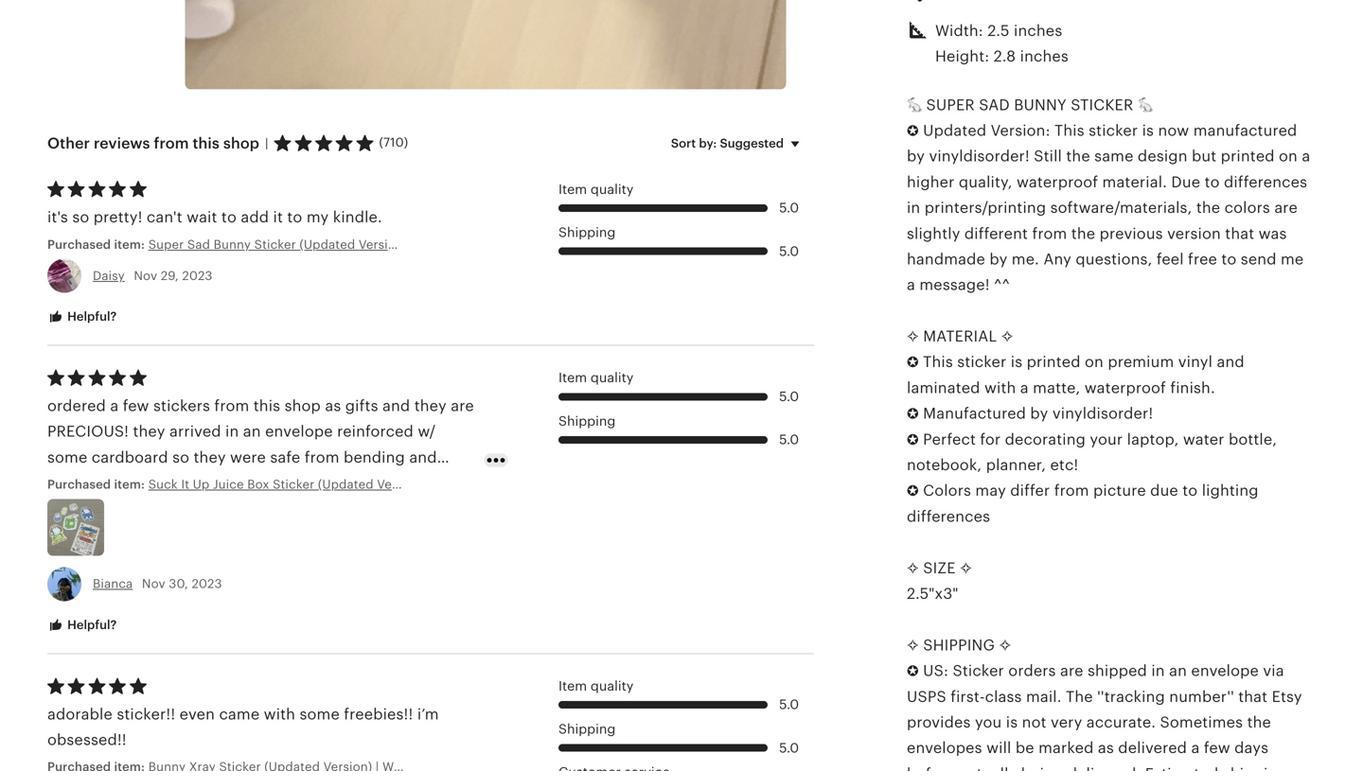 Task type: vqa. For each thing, say whether or not it's contained in the screenshot.
THE ETSY at the right
yes



Task type: locate. For each thing, give the bounding box(es) containing it.
sticker inside 🐇 super sad bunny sticker 🐇 ✪ updated version: this sticker is now manufactured by vinyldisorder! still the same design but printed on a higher quality, waterproof material. due to differences in printers/printing software/materials, the colors are slightly different from the previous version that was handmade by me. any questions, feel free to send me a message! ^^
[[1089, 122, 1138, 139]]

that inside 🐇 super sad bunny sticker 🐇 ✪ updated version: this sticker is now manufactured by vinyldisorder! still the same design but printed on a higher quality, waterproof material. due to differences in printers/printing software/materials, the colors are slightly different from the previous version that was handmade by me. any questions, feel free to send me a message! ^^
[[1226, 225, 1255, 242]]

5.0
[[779, 200, 799, 216], [779, 244, 799, 259], [779, 389, 799, 404], [779, 432, 799, 447], [779, 698, 799, 713], [779, 741, 799, 756]]

delivered
[[1119, 740, 1187, 757]]

creasing.
[[47, 475, 115, 492]]

helpful? button down bianca link
[[33, 608, 131, 643]]

vinyldisorder! up your
[[1053, 405, 1154, 422]]

0 vertical spatial this
[[1055, 122, 1085, 139]]

bending
[[344, 449, 405, 466]]

helpful? button down daisy
[[33, 300, 131, 335]]

✪ left updated
[[907, 122, 919, 139]]

envelope up safe in the left bottom of the page
[[265, 423, 333, 441]]

0 vertical spatial few
[[123, 398, 149, 415]]

0 vertical spatial differences
[[1224, 174, 1308, 191]]

0 vertical spatial quality
[[591, 182, 634, 197]]

feel inside 🐇 super sad bunny sticker 🐇 ✪ updated version: this sticker is now manufactured by vinyldisorder! still the same design but printed on a higher quality, waterproof material. due to differences in printers/printing software/materials, the colors are slightly different from the previous version that was handmade by me. any questions, feel free to send me a message! ^^
[[1157, 251, 1184, 268]]

1 horizontal spatial shop
[[285, 398, 321, 415]]

3 item from the top
[[559, 679, 587, 694]]

quality for adorable sticker!! even came with some freebies!! i'm obsessed!!
[[591, 679, 634, 694]]

0 horizontal spatial printed
[[1027, 354, 1081, 371]]

an up were
[[243, 423, 261, 441]]

some inside 'ordered a few stickers from this shop as gifts and they are precious! they arrived in an envelope reinforced w/ some cardboard so they were safe from bending and creasing. and, the seller included an adorable note and a few extra stickers. the stickers themselves are so stinkin cute and feel very durable.'
[[47, 449, 87, 466]]

1 item quality from the top
[[559, 182, 634, 197]]

it
[[181, 478, 189, 492]]

ordered a few stickers from this shop as gifts and they are precious! they arrived in an envelope reinforced w/ some cardboard so they were safe from bending and creasing. and, the seller included an adorable note and a few extra stickers. the stickers themselves are so stinkin cute and feel very durable.
[[47, 398, 474, 544]]

2 item from the top
[[559, 370, 587, 386]]

0 horizontal spatial few
[[47, 501, 74, 518]]

item quality for adorable sticker!! even came with some freebies!! i'm obsessed!!
[[559, 679, 634, 694]]

sort
[[671, 136, 696, 150]]

1 vertical spatial version)
[[377, 478, 426, 492]]

1 vertical spatial item
[[559, 370, 587, 386]]

2 vertical spatial is
[[1006, 714, 1018, 731]]

material
[[923, 328, 997, 345]]

the
[[1067, 148, 1091, 165], [1197, 199, 1221, 216], [1072, 225, 1096, 242], [156, 475, 180, 492], [185, 501, 209, 518], [1248, 714, 1272, 731]]

inches right 2.5
[[1014, 22, 1063, 39]]

on inside 🐇 super sad bunny sticker 🐇 ✪ updated version: this sticker is now manufactured by vinyldisorder! still the same design but printed on a higher quality, waterproof material. due to differences in printers/printing software/materials, the colors are slightly different from the previous version that was handmade by me. any questions, feel free to send me a message! ^^
[[1279, 148, 1298, 165]]

the right still
[[1067, 148, 1091, 165]]

in
[[907, 199, 921, 216], [225, 423, 239, 441], [1152, 663, 1165, 680]]

sticker
[[1089, 122, 1138, 139], [958, 354, 1007, 371]]

2 vertical spatial item quality
[[559, 679, 634, 694]]

1 vertical spatial item:
[[114, 478, 145, 492]]

be
[[1016, 740, 1035, 757]]

1 vertical spatial stickers
[[213, 501, 270, 518]]

is left now on the top right of page
[[1143, 122, 1154, 139]]

that down colors
[[1226, 225, 1255, 242]]

very inside ✧ shipping ✧ ✪ us: sticker orders are shipped in an envelope via usps first-class mail. the ''tracking number'' that etsy provides you is not very accurate. sometimes the envelopes will be marked as delivered a few days before actually being delivered. estimated ship
[[1051, 714, 1083, 731]]

🐇 right sticker
[[1138, 96, 1153, 113]]

2 🐇 from the left
[[1138, 96, 1153, 113]]

the inside ✧ shipping ✧ ✪ us: sticker orders are shipped in an envelope via usps first-class mail. the ''tracking number'' that etsy provides you is not very accurate. sometimes the envelopes will be marked as delivered a few days before actually being delivered. estimated ship
[[1248, 714, 1272, 731]]

0 vertical spatial item quality
[[559, 182, 634, 197]]

adorable
[[319, 475, 385, 492], [47, 706, 113, 723]]

this up safe in the left bottom of the page
[[254, 398, 280, 415]]

that down via
[[1239, 689, 1268, 706]]

width:
[[936, 22, 984, 39]]

they up w/
[[414, 398, 447, 415]]

on left 'premium'
[[1085, 354, 1104, 371]]

1 horizontal spatial |
[[411, 238, 414, 252]]

0 horizontal spatial vinyldisorder!
[[929, 148, 1030, 165]]

1 🐇 from the left
[[907, 96, 922, 113]]

1 horizontal spatial by
[[990, 251, 1008, 268]]

2 item: from the top
[[114, 478, 145, 492]]

version) down the kindle.
[[359, 238, 408, 252]]

days
[[1235, 740, 1269, 757]]

1 vertical spatial an
[[297, 475, 315, 492]]

1 vertical spatial as
[[1098, 740, 1114, 757]]

shipping for it's so pretty! can't wait to add it to my kindle.
[[559, 225, 616, 240]]

✪ left perfect
[[907, 431, 919, 448]]

stinkin
[[411, 501, 459, 518]]

as up the 'delivered.'
[[1098, 740, 1114, 757]]

2 vertical spatial by
[[1031, 405, 1049, 422]]

quality for it's so pretty! can't wait to add it to my kindle.
[[591, 182, 634, 197]]

1 horizontal spatial sticker
[[1089, 122, 1138, 139]]

2 vertical spatial few
[[1204, 740, 1231, 757]]

0 vertical spatial stickers
[[153, 398, 210, 415]]

0 vertical spatial envelope
[[265, 423, 333, 441]]

2 vertical spatial quality
[[591, 679, 634, 694]]

✧ left shipping
[[907, 637, 919, 654]]

differences down the colors
[[907, 508, 991, 525]]

1 vertical spatial on
[[1085, 354, 1104, 371]]

sticker down material
[[958, 354, 1007, 371]]

0 horizontal spatial 🐇
[[907, 96, 922, 113]]

cute
[[47, 526, 80, 544]]

1 vertical spatial shop
[[285, 398, 321, 415]]

sticker!!
[[117, 706, 175, 723]]

2 5.0 from the top
[[779, 244, 799, 259]]

feel
[[1157, 251, 1184, 268], [116, 526, 144, 544]]

1 quality from the top
[[591, 182, 634, 197]]

0 vertical spatial waterproof
[[1017, 174, 1099, 191]]

1 item from the top
[[559, 182, 587, 197]]

0 vertical spatial with
[[985, 380, 1016, 397]]

2 quality from the top
[[591, 370, 634, 386]]

🐇
[[907, 96, 922, 113], [1138, 96, 1153, 113]]

bunny
[[1014, 96, 1067, 113]]

stickers.
[[119, 501, 181, 518]]

0 horizontal spatial very
[[148, 526, 179, 544]]

this inside 'ordered a few stickers from this shop as gifts and they are precious! they arrived in an envelope reinforced w/ some cardboard so they were safe from bending and creasing. and, the seller included an adorable note and a few extra stickers. the stickers themselves are so stinkin cute and feel very durable.'
[[254, 398, 280, 415]]

message!
[[920, 277, 990, 294]]

are inside 🐇 super sad bunny sticker 🐇 ✪ updated version: this sticker is now manufactured by vinyldisorder! still the same design but printed on a higher quality, waterproof material. due to differences in printers/printing software/materials, the colors are slightly different from the previous version that was handmade by me. any questions, feel free to send me a message! ^^
[[1275, 199, 1298, 216]]

0 vertical spatial sticker
[[1089, 122, 1138, 139]]

1 horizontal spatial they
[[194, 449, 226, 466]]

add
[[241, 209, 269, 226]]

to inside ✧ material ✧ ✪ this sticker is printed on premium vinyl and laminated with a matte, waterproof finish. ✪ manufactured by vinyldisorder! ✪ perfect for decorating your laptop, water bottle, notebook, planner, etc! ✪ colors may differ from picture due to lighting differences
[[1183, 483, 1198, 500]]

they up cardboard
[[133, 423, 165, 441]]

1 horizontal spatial vinyldisorder!
[[1053, 405, 1154, 422]]

(updated down my
[[300, 238, 355, 252]]

feel for previous
[[1157, 251, 1184, 268]]

1 horizontal spatial few
[[123, 398, 149, 415]]

🐇 super sad bunny sticker 🐇 ✪ updated version: this sticker is now manufactured by vinyldisorder! still the same design but printed on a higher quality, waterproof material. due to differences in printers/printing software/materials, the colors are slightly different from the previous version that was handmade by me. any questions, feel free to send me a message! ^^
[[907, 96, 1311, 294]]

and right "vinyl"
[[1217, 354, 1245, 371]]

✧
[[907, 328, 919, 345], [1002, 328, 1014, 345], [907, 560, 919, 577], [960, 560, 972, 577], [907, 637, 919, 654], [999, 637, 1012, 654]]

6 ✪ from the top
[[907, 663, 919, 680]]

1 vertical spatial waterproof
[[436, 478, 504, 492]]

vinyl
[[489, 238, 518, 252], [507, 478, 536, 492]]

a inside ✧ shipping ✧ ✪ us: sticker orders are shipped in an envelope via usps first-class mail. the ''tracking number'' that etsy provides you is not very accurate. sometimes the envelopes will be marked as delivered a few days before actually being delivered. estimated ship
[[1192, 740, 1200, 757]]

vinyldisorder! up quality,
[[929, 148, 1030, 165]]

on inside ✧ material ✧ ✪ this sticker is printed on premium vinyl and laminated with a matte, waterproof finish. ✪ manufactured by vinyldisorder! ✪ perfect for decorating your laptop, water bottle, notebook, planner, etc! ✪ colors may differ from picture due to lighting differences
[[1085, 354, 1104, 371]]

3 quality from the top
[[591, 679, 634, 694]]

1 vertical spatial nov
[[142, 577, 165, 592]]

but
[[1192, 148, 1217, 165]]

and down w/
[[409, 449, 437, 466]]

0 vertical spatial in
[[907, 199, 921, 216]]

2023 right 29,
[[182, 269, 213, 283]]

2023 right 30,
[[192, 577, 222, 592]]

0 vertical spatial they
[[414, 398, 447, 415]]

as
[[325, 398, 341, 415], [1098, 740, 1114, 757]]

from inside 🐇 super sad bunny sticker 🐇 ✪ updated version: this sticker is now manufactured by vinyldisorder! still the same design but printed on a higher quality, waterproof material. due to differences in printers/printing software/materials, the colors are slightly different from the previous version that was handmade by me. any questions, feel free to send me a message! ^^
[[1033, 225, 1068, 242]]

3 item quality from the top
[[559, 679, 634, 694]]

laptop,
[[1127, 431, 1179, 448]]

0 horizontal spatial this
[[923, 354, 953, 371]]

some left "freebies!!"
[[300, 706, 340, 723]]

(updated up themselves
[[318, 478, 374, 492]]

in up ''tracking in the bottom of the page
[[1152, 663, 1165, 680]]

1 vertical spatial shipping
[[559, 414, 616, 429]]

us:
[[923, 663, 949, 680]]

1 horizontal spatial differences
[[1224, 174, 1308, 191]]

1 vertical spatial sticker
[[958, 354, 1007, 371]]

1 vertical spatial item quality
[[559, 370, 634, 386]]

29,
[[161, 269, 179, 283]]

0 vertical spatial so
[[72, 209, 89, 226]]

purchased down it's
[[47, 238, 111, 252]]

are
[[1275, 199, 1298, 216], [451, 398, 474, 415], [362, 501, 385, 518], [1061, 663, 1084, 680]]

item
[[559, 182, 587, 197], [559, 370, 587, 386], [559, 679, 587, 694]]

is left not
[[1006, 714, 1018, 731]]

0 horizontal spatial stickers
[[153, 398, 210, 415]]

sticker up same
[[1089, 122, 1138, 139]]

item quality
[[559, 182, 634, 197], [559, 370, 634, 386], [559, 679, 634, 694]]

1 vertical spatial printed
[[1027, 354, 1081, 371]]

shop inside 'ordered a few stickers from this shop as gifts and they are precious! they arrived in an envelope reinforced w/ some cardboard so they were safe from bending and creasing. and, the seller included an adorable note and a few extra stickers. the stickers themselves are so stinkin cute and feel very durable.'
[[285, 398, 321, 415]]

purchased for purchased item: suck it up juice box sticker (updated version) | waterproof vinyl diecut sticker
[[47, 478, 111, 492]]

1 vertical spatial envelope
[[1192, 663, 1259, 680]]

as left the "gifts"
[[325, 398, 341, 415]]

the
[[1066, 689, 1093, 706]]

item: down pretty!
[[114, 238, 145, 252]]

is inside ✧ shipping ✧ ✪ us: sticker orders are shipped in an envelope via usps first-class mail. the ''tracking number'' that etsy provides you is not very accurate. sometimes the envelopes will be marked as delivered a few days before actually being delivered. estimated ship
[[1006, 714, 1018, 731]]

adorable down bending
[[319, 475, 385, 492]]

1 vertical spatial feel
[[116, 526, 144, 544]]

orders
[[1009, 663, 1056, 680]]

feel left free
[[1157, 251, 1184, 268]]

very down stickers.
[[148, 526, 179, 544]]

super sad bunny sticker (updated version) | waterproof vinyl diecut sticker link
[[148, 236, 606, 253]]

✧ size ✧ 2.5"x3"
[[907, 560, 972, 603]]

0 horizontal spatial this
[[193, 135, 220, 152]]

0 vertical spatial by
[[907, 148, 925, 165]]

mail.
[[1026, 689, 1062, 706]]

quality
[[591, 182, 634, 197], [591, 370, 634, 386], [591, 679, 634, 694]]

item for it's so pretty! can't wait to add it to my kindle.
[[559, 182, 587, 197]]

suck it up juice box sticker (updated version) | waterproof vinyl diecut sticker link
[[148, 476, 624, 494]]

2 purchased from the top
[[47, 478, 111, 492]]

may
[[976, 483, 1006, 500]]

purchased
[[47, 238, 111, 252], [47, 478, 111, 492]]

2023
[[182, 269, 213, 283], [192, 577, 222, 592]]

and down extra
[[84, 526, 112, 544]]

first-
[[951, 689, 985, 706]]

✧ material ✧ ✪ this sticker is printed on premium vinyl and laminated with a matte, waterproof finish. ✪ manufactured by vinyldisorder! ✪ perfect for decorating your laptop, water bottle, notebook, planner, etc! ✪ colors may differ from picture due to lighting differences
[[907, 328, 1277, 525]]

that inside ✧ shipping ✧ ✪ us: sticker orders are shipped in an envelope via usps first-class mail. the ''tracking number'' that etsy provides you is not very accurate. sometimes the envelopes will be marked as delivered a few days before actually being delivered. estimated ship
[[1239, 689, 1268, 706]]

1 horizontal spatial on
[[1279, 148, 1298, 165]]

vinyl
[[1179, 354, 1213, 371]]

helpful? down bianca link
[[64, 618, 117, 632]]

printed down manufactured
[[1221, 148, 1275, 165]]

by down different
[[990, 251, 1008, 268]]

adorable up obsessed!!
[[47, 706, 113, 723]]

✪ left the colors
[[907, 483, 919, 500]]

2 vertical spatial an
[[1169, 663, 1187, 680]]

on down manufactured
[[1279, 148, 1298, 165]]

this up wait
[[193, 135, 220, 152]]

so down "note"
[[389, 501, 407, 518]]

it's
[[47, 209, 68, 226]]

very inside 'ordered a few stickers from this shop as gifts and they are precious! they arrived in an envelope reinforced w/ some cardboard so they were safe from bending and creasing. and, the seller included an adorable note and a few extra stickers. the stickers themselves are so stinkin cute and feel very durable.'
[[148, 526, 179, 544]]

in inside ✧ shipping ✧ ✪ us: sticker orders are shipped in an envelope via usps first-class mail. the ''tracking number'' that etsy provides you is not very accurate. sometimes the envelopes will be marked as delivered a few days before actually being delivered. estimated ship
[[1152, 663, 1165, 680]]

0 vertical spatial adorable
[[319, 475, 385, 492]]

✪ down laminated
[[907, 405, 919, 422]]

waterproof down still
[[1017, 174, 1099, 191]]

slightly
[[907, 225, 961, 242]]

with right came
[[264, 706, 296, 723]]

they up seller
[[194, 449, 226, 466]]

3 shipping from the top
[[559, 722, 616, 737]]

from down etc!
[[1055, 483, 1090, 500]]

few up cardboard
[[123, 398, 149, 415]]

1 horizontal spatial so
[[172, 449, 190, 466]]

laminated
[[907, 380, 981, 397]]

inches right 2.8
[[1020, 48, 1069, 65]]

printers/printing
[[925, 199, 1047, 216]]

feel down stickers.
[[116, 526, 144, 544]]

2 vertical spatial shipping
[[559, 722, 616, 737]]

by
[[907, 148, 925, 165], [990, 251, 1008, 268], [1031, 405, 1049, 422]]

1 vertical spatial that
[[1239, 689, 1268, 706]]

waterproof inside ✧ material ✧ ✪ this sticker is printed on premium vinyl and laminated with a matte, waterproof finish. ✪ manufactured by vinyldisorder! ✪ perfect for decorating your laptop, water bottle, notebook, planner, etc! ✪ colors may differ from picture due to lighting differences
[[1085, 380, 1167, 397]]

actually
[[959, 766, 1017, 772]]

1 ✪ from the top
[[907, 122, 919, 139]]

few up cute
[[47, 501, 74, 518]]

the up "version" at the right top
[[1197, 199, 1221, 216]]

the up days
[[1248, 714, 1272, 731]]

few inside ✧ shipping ✧ ✪ us: sticker orders are shipped in an envelope via usps first-class mail. the ''tracking number'' that etsy provides you is not very accurate. sometimes the envelopes will be marked as delivered a few days before actually being delivered. estimated ship
[[1204, 740, 1231, 757]]

from
[[154, 135, 189, 152], [1033, 225, 1068, 242], [214, 398, 249, 415], [305, 449, 340, 466], [1055, 483, 1090, 500]]

sticker inside ✧ shipping ✧ ✪ us: sticker orders are shipped in an envelope via usps first-class mail. the ''tracking number'' that etsy provides you is not very accurate. sometimes the envelopes will be marked as delivered a few days before actually being delivered. estimated ship
[[953, 663, 1005, 680]]

✪ left us:
[[907, 663, 919, 680]]

diecut
[[521, 238, 560, 252], [540, 478, 579, 492]]

envelope up number''
[[1192, 663, 1259, 680]]

1 purchased from the top
[[47, 238, 111, 252]]

1 vertical spatial this
[[923, 354, 953, 371]]

so right it's
[[72, 209, 89, 226]]

5 5.0 from the top
[[779, 698, 799, 713]]

note
[[389, 475, 422, 492]]

printed up matte,
[[1027, 354, 1081, 371]]

some inside adorable sticker!! even came with some freebies!! i'm obsessed!!
[[300, 706, 340, 723]]

is up manufactured at right
[[1011, 354, 1023, 371]]

1 vertical spatial 2023
[[192, 577, 222, 592]]

helpful? button
[[33, 300, 131, 335], [33, 608, 131, 643]]

by up higher
[[907, 148, 925, 165]]

matte,
[[1033, 380, 1081, 397]]

item: down cardboard
[[114, 478, 145, 492]]

sort by: suggested
[[671, 136, 784, 150]]

1 vertical spatial diecut
[[540, 478, 579, 492]]

shop up safe in the left bottom of the page
[[285, 398, 321, 415]]

✪ up laminated
[[907, 354, 919, 371]]

1 horizontal spatial envelope
[[1192, 663, 1259, 680]]

1 vertical spatial is
[[1011, 354, 1023, 371]]

version)
[[359, 238, 408, 252], [377, 478, 426, 492]]

feel inside 'ordered a few stickers from this shop as gifts and they are precious! they arrived in an envelope reinforced w/ some cardboard so they were safe from bending and creasing. and, the seller included an adorable note and a few extra stickers. the stickers themselves are so stinkin cute and feel very durable.'
[[116, 526, 144, 544]]

a inside ✧ material ✧ ✪ this sticker is printed on premium vinyl and laminated with a matte, waterproof finish. ✪ manufactured by vinyldisorder! ✪ perfect for decorating your laptop, water bottle, notebook, planner, etc! ✪ colors may differ from picture due to lighting differences
[[1021, 380, 1029, 397]]

0 horizontal spatial in
[[225, 423, 239, 441]]

1 vertical spatial some
[[300, 706, 340, 723]]

is
[[1143, 122, 1154, 139], [1011, 354, 1023, 371], [1006, 714, 1018, 731]]

0 vertical spatial vinyldisorder!
[[929, 148, 1030, 165]]

0 vertical spatial item:
[[114, 238, 145, 252]]

helpful? down daisy
[[64, 310, 117, 324]]

envelope inside 'ordered a few stickers from this shop as gifts and they are precious! they arrived in an envelope reinforced w/ some cardboard so they were safe from bending and creasing. and, the seller included an adorable note and a few extra stickers. the stickers themselves are so stinkin cute and feel very durable.'
[[265, 423, 333, 441]]

2.5"x3"
[[907, 586, 959, 603]]

2 horizontal spatial an
[[1169, 663, 1187, 680]]

daisy nov 29, 2023
[[93, 269, 213, 283]]

with
[[985, 380, 1016, 397], [264, 706, 296, 723]]

very up marked
[[1051, 714, 1083, 731]]

design
[[1138, 148, 1188, 165]]

1 vertical spatial vinyldisorder!
[[1053, 405, 1154, 422]]

1 helpful? button from the top
[[33, 300, 131, 335]]

in down higher
[[907, 199, 921, 216]]

as inside ✧ shipping ✧ ✪ us: sticker orders are shipped in an envelope via usps first-class mail. the ''tracking number'' that etsy provides you is not very accurate. sometimes the envelopes will be marked as delivered a few days before actually being delivered. estimated ship
[[1098, 740, 1114, 757]]

1 horizontal spatial as
[[1098, 740, 1114, 757]]

differences inside 🐇 super sad bunny sticker 🐇 ✪ updated version: this sticker is now manufactured by vinyldisorder! still the same design but printed on a higher quality, waterproof material. due to differences in printers/printing software/materials, the colors are slightly different from the previous version that was handmade by me. any questions, feel free to send me a message! ^^
[[1224, 174, 1308, 191]]

1 vertical spatial differences
[[907, 508, 991, 525]]

0 horizontal spatial adorable
[[47, 706, 113, 723]]

envelope inside ✧ shipping ✧ ✪ us: sticker orders are shipped in an envelope via usps first-class mail. the ''tracking number'' that etsy provides you is not very accurate. sometimes the envelopes will be marked as delivered a few days before actually being delivered. estimated ship
[[1192, 663, 1259, 680]]

version
[[1168, 225, 1221, 242]]

1 item: from the top
[[114, 238, 145, 252]]

0 vertical spatial helpful? button
[[33, 300, 131, 335]]

0 horizontal spatial as
[[325, 398, 341, 415]]

2 vertical spatial |
[[429, 478, 433, 492]]

few down sometimes
[[1204, 740, 1231, 757]]

suck
[[148, 478, 178, 492]]

(updated
[[300, 238, 355, 252], [318, 478, 374, 492]]

sort by: suggested button
[[657, 123, 821, 163]]

an up themselves
[[297, 475, 315, 492]]

1 horizontal spatial 🐇
[[1138, 96, 1153, 113]]

from up any
[[1033, 225, 1068, 242]]

this up still
[[1055, 122, 1085, 139]]

by inside ✧ material ✧ ✪ this sticker is printed on premium vinyl and laminated with a matte, waterproof finish. ✪ manufactured by vinyldisorder! ✪ perfect for decorating your laptop, water bottle, notebook, planner, etc! ✪ colors may differ from picture due to lighting differences
[[1031, 405, 1049, 422]]

1 shipping from the top
[[559, 225, 616, 240]]

0 vertical spatial 2023
[[182, 269, 213, 283]]

quality,
[[959, 174, 1013, 191]]

0 vertical spatial printed
[[1221, 148, 1275, 165]]

envelope
[[265, 423, 333, 441], [1192, 663, 1259, 680]]

stickers up arrived on the left bottom
[[153, 398, 210, 415]]

in inside 🐇 super sad bunny sticker 🐇 ✪ updated version: this sticker is now manufactured by vinyldisorder! still the same design but printed on a higher quality, waterproof material. due to differences in printers/printing software/materials, the colors are slightly different from the previous version that was handmade by me. any questions, feel free to send me a message! ^^
[[907, 199, 921, 216]]

by up decorating
[[1031, 405, 1049, 422]]

sometimes
[[1160, 714, 1243, 731]]

so up it
[[172, 449, 190, 466]]

super
[[927, 96, 975, 113]]

the down up
[[185, 501, 209, 518]]

picture
[[1094, 483, 1146, 500]]

1 horizontal spatial feel
[[1157, 251, 1184, 268]]

1 horizontal spatial in
[[907, 199, 921, 216]]

🐇 left super
[[907, 96, 922, 113]]

with up manufactured at right
[[985, 380, 1016, 397]]

1 vertical spatial very
[[1051, 714, 1083, 731]]

bianca
[[93, 577, 133, 592]]

me
[[1281, 251, 1304, 268]]

4 ✪ from the top
[[907, 431, 919, 448]]

purchased up extra
[[47, 478, 111, 492]]

1 vertical spatial with
[[264, 706, 296, 723]]

this up laminated
[[923, 354, 953, 371]]

0 vertical spatial some
[[47, 449, 87, 466]]

perfect
[[923, 431, 976, 448]]

shop up add
[[223, 135, 259, 152]]

in up were
[[225, 423, 239, 441]]

from up purchased item: suck it up juice box sticker (updated version) | waterproof vinyl diecut sticker at the bottom of the page
[[305, 449, 340, 466]]

nov left 29,
[[134, 269, 157, 283]]

nov left 30,
[[142, 577, 165, 592]]

the left it
[[156, 475, 180, 492]]

on
[[1279, 148, 1298, 165], [1085, 354, 1104, 371]]

1 vertical spatial waterproof
[[1085, 380, 1167, 397]]

waterproof down 'premium'
[[1085, 380, 1167, 397]]

nov for 29,
[[134, 269, 157, 283]]

vinyldisorder!
[[929, 148, 1030, 165], [1053, 405, 1154, 422]]

0 horizontal spatial on
[[1085, 354, 1104, 371]]

premium
[[1108, 354, 1175, 371]]

helpful?
[[64, 310, 117, 324], [64, 618, 117, 632]]

0 horizontal spatial an
[[243, 423, 261, 441]]

1 vertical spatial purchased
[[47, 478, 111, 492]]

0 vertical spatial helpful?
[[64, 310, 117, 324]]

✧ left size
[[907, 560, 919, 577]]



Task type: describe. For each thing, give the bounding box(es) containing it.
now
[[1158, 122, 1190, 139]]

obsessed!!
[[47, 732, 127, 749]]

i'm
[[417, 706, 439, 723]]

precious!
[[47, 423, 129, 441]]

vinyldisorder! inside 🐇 super sad bunny sticker 🐇 ✪ updated version: this sticker is now manufactured by vinyldisorder! still the same design but printed on a higher quality, waterproof material. due to differences in printers/printing software/materials, the colors are slightly different from the previous version that was handmade by me. any questions, feel free to send me a message! ^^
[[929, 148, 1030, 165]]

other reviews from this shop
[[47, 135, 259, 152]]

view details of this review photo by bianca image
[[47, 499, 104, 556]]

delivered.
[[1068, 766, 1141, 772]]

2.5
[[988, 22, 1010, 39]]

updated
[[923, 122, 987, 139]]

bianca nov 30, 2023
[[93, 577, 222, 592]]

differences inside ✧ material ✧ ✪ this sticker is printed on premium vinyl and laminated with a matte, waterproof finish. ✪ manufactured by vinyldisorder! ✪ perfect for decorating your laptop, water bottle, notebook, planner, etc! ✪ colors may differ from picture due to lighting differences
[[907, 508, 991, 525]]

and up reinforced
[[383, 398, 410, 415]]

2 item quality from the top
[[559, 370, 634, 386]]

0 horizontal spatial |
[[265, 136, 269, 150]]

0 vertical spatial this
[[193, 135, 220, 152]]

2 horizontal spatial |
[[429, 478, 433, 492]]

material.
[[1103, 174, 1168, 191]]

box
[[247, 478, 269, 492]]

was
[[1259, 225, 1287, 242]]

came
[[219, 706, 260, 723]]

gifts
[[345, 398, 378, 415]]

this inside 🐇 super sad bunny sticker 🐇 ✪ updated version: this sticker is now manufactured by vinyldisorder! still the same design but printed on a higher quality, waterproof material. due to differences in printers/printing software/materials, the colors are slightly different from the previous version that was handmade by me. any questions, feel free to send me a message! ^^
[[1055, 122, 1085, 139]]

item quality for it's so pretty! can't wait to add it to my kindle.
[[559, 182, 634, 197]]

with inside ✧ material ✧ ✪ this sticker is printed on premium vinyl and laminated with a matte, waterproof finish. ✪ manufactured by vinyldisorder! ✪ perfect for decorating your laptop, water bottle, notebook, planner, etc! ✪ colors may differ from picture due to lighting differences
[[985, 380, 1016, 397]]

estimated
[[1145, 766, 1219, 772]]

4 5.0 from the top
[[779, 432, 799, 447]]

manufactured
[[923, 405, 1026, 422]]

daisy link
[[93, 269, 125, 283]]

✧ shipping ✧ ✪ us: sticker orders are shipped in an envelope via usps first-class mail. the ''tracking number'' that etsy provides you is not very accurate. sometimes the envelopes will be marked as delivered a few days before actually being delivered. estimated ship
[[907, 637, 1309, 772]]

arrived
[[170, 423, 221, 441]]

free
[[1188, 251, 1218, 268]]

previous
[[1100, 225, 1163, 242]]

5 ✪ from the top
[[907, 483, 919, 500]]

it's so pretty! can't wait to add it to my kindle.
[[47, 209, 382, 226]]

this inside ✧ material ✧ ✪ this sticker is printed on premium vinyl and laminated with a matte, waterproof finish. ✪ manufactured by vinyldisorder! ✪ perfect for decorating your laptop, water bottle, notebook, planner, etc! ✪ colors may differ from picture due to lighting differences
[[923, 354, 953, 371]]

marked
[[1039, 740, 1094, 757]]

suggested
[[720, 136, 784, 150]]

item: for suck
[[114, 478, 145, 492]]

and up stinkin
[[426, 475, 454, 492]]

0 vertical spatial vinyl
[[489, 238, 518, 252]]

are inside ✧ shipping ✧ ✪ us: sticker orders are shipped in an envelope via usps first-class mail. the ''tracking number'' that etsy provides you is not very accurate. sometimes the envelopes will be marked as delivered a few days before actually being delivered. estimated ship
[[1061, 663, 1084, 680]]

1 horizontal spatial an
[[297, 475, 315, 492]]

from up arrived on the left bottom
[[214, 398, 249, 415]]

1 5.0 from the top
[[779, 200, 799, 216]]

for
[[980, 431, 1001, 448]]

30,
[[169, 577, 188, 592]]

2.8
[[994, 48, 1016, 65]]

purchased for purchased item: super sad bunny sticker (updated version) | waterproof vinyl diecut sticker
[[47, 238, 111, 252]]

safe
[[270, 449, 300, 466]]

reviews
[[94, 135, 150, 152]]

✪ inside ✧ shipping ✧ ✪ us: sticker orders are shipped in an envelope via usps first-class mail. the ''tracking number'' that etsy provides you is not very accurate. sometimes the envelopes will be marked as delivered a few days before actually being delivered. estimated ship
[[907, 663, 919, 680]]

included
[[228, 475, 293, 492]]

seller
[[184, 475, 224, 492]]

0 horizontal spatial by
[[907, 148, 925, 165]]

bunny
[[214, 238, 251, 252]]

juice
[[213, 478, 244, 492]]

✧ right material
[[1002, 328, 1014, 345]]

6 5.0 from the top
[[779, 741, 799, 756]]

1 helpful? from the top
[[64, 310, 117, 324]]

daisy
[[93, 269, 125, 283]]

0 horizontal spatial shop
[[223, 135, 259, 152]]

1 vertical spatial |
[[411, 238, 414, 252]]

1 vertical spatial (updated
[[318, 478, 374, 492]]

colors
[[923, 483, 972, 500]]

notebook,
[[907, 457, 982, 474]]

3 ✪ from the top
[[907, 405, 919, 422]]

finish.
[[1171, 380, 1216, 397]]

me.
[[1012, 251, 1040, 268]]

2023 for bianca nov 30, 2023
[[192, 577, 222, 592]]

your
[[1090, 431, 1123, 448]]

2 horizontal spatial they
[[414, 398, 447, 415]]

nov for 30,
[[142, 577, 165, 592]]

✧ up orders
[[999, 637, 1012, 654]]

2 helpful? from the top
[[64, 618, 117, 632]]

as inside 'ordered a few stickers from this shop as gifts and they are precious! they arrived in an envelope reinforced w/ some cardboard so they were safe from bending and creasing. and, the seller included an adorable note and a few extra stickers. the stickers themselves are so stinkin cute and feel very durable.'
[[325, 398, 341, 415]]

other
[[47, 135, 90, 152]]

an inside ✧ shipping ✧ ✪ us: sticker orders are shipped in an envelope via usps first-class mail. the ''tracking number'' that etsy provides you is not very accurate. sometimes the envelopes will be marked as delivered a few days before actually being delivered. estimated ship
[[1169, 663, 1187, 680]]

0 horizontal spatial they
[[133, 423, 165, 441]]

bottle,
[[1229, 431, 1277, 448]]

item: for super
[[114, 238, 145, 252]]

2 vertical spatial they
[[194, 449, 226, 466]]

✧ right size
[[960, 560, 972, 577]]

item for adorable sticker!! even came with some freebies!! i'm obsessed!!
[[559, 679, 587, 694]]

✪ inside 🐇 super sad bunny sticker 🐇 ✪ updated version: this sticker is now manufactured by vinyldisorder! still the same design but printed on a higher quality, waterproof material. due to differences in printers/printing software/materials, the colors are slightly different from the previous version that was handmade by me. any questions, feel free to send me a message! ^^
[[907, 122, 919, 139]]

1 vertical spatial inches
[[1020, 48, 1069, 65]]

waterproof inside 🐇 super sad bunny sticker 🐇 ✪ updated version: this sticker is now manufactured by vinyldisorder! still the same design but printed on a higher quality, waterproof material. due to differences in printers/printing software/materials, the colors are slightly different from the previous version that was handmade by me. any questions, feel free to send me a message! ^^
[[1017, 174, 1099, 191]]

size
[[923, 560, 956, 577]]

shipping for adorable sticker!! even came with some freebies!! i'm obsessed!!
[[559, 722, 616, 737]]

were
[[230, 449, 266, 466]]

from inside ✧ material ✧ ✪ this sticker is printed on premium vinyl and laminated with a matte, waterproof finish. ✪ manufactured by vinyldisorder! ✪ perfect for decorating your laptop, water bottle, notebook, planner, etc! ✪ colors may differ from picture due to lighting differences
[[1055, 483, 1090, 500]]

0 vertical spatial (updated
[[300, 238, 355, 252]]

✧ left material
[[907, 328, 919, 345]]

0 vertical spatial inches
[[1014, 22, 1063, 39]]

higher
[[907, 174, 955, 191]]

with inside adorable sticker!! even came with some freebies!! i'm obsessed!!
[[264, 706, 296, 723]]

manufactured
[[1194, 122, 1298, 139]]

you
[[975, 714, 1002, 731]]

even
[[180, 706, 215, 723]]

etc!
[[1051, 457, 1079, 474]]

1 vertical spatial so
[[172, 449, 190, 466]]

2 helpful? button from the top
[[33, 608, 131, 643]]

envelopes
[[907, 740, 983, 757]]

differ
[[1011, 483, 1050, 500]]

2 shipping from the top
[[559, 414, 616, 429]]

is inside 🐇 super sad bunny sticker 🐇 ✪ updated version: this sticker is now manufactured by vinyldisorder! still the same design but printed on a higher quality, waterproof material. due to differences in printers/printing software/materials, the colors are slightly different from the previous version that was handmade by me. any questions, feel free to send me a message! ^^
[[1143, 122, 1154, 139]]

extra
[[78, 501, 115, 518]]

the up any
[[1072, 225, 1096, 242]]

and inside ✧ material ✧ ✪ this sticker is printed on premium vinyl and laminated with a matte, waterproof finish. ✪ manufactured by vinyldisorder! ✪ perfect for decorating your laptop, water bottle, notebook, planner, etc! ✪ colors may differ from picture due to lighting differences
[[1217, 354, 1245, 371]]

up
[[193, 478, 210, 492]]

decorating
[[1005, 431, 1086, 448]]

water
[[1183, 431, 1225, 448]]

2 ✪ from the top
[[907, 354, 919, 371]]

shipping
[[923, 637, 995, 654]]

3 5.0 from the top
[[779, 389, 799, 404]]

adorable inside 'ordered a few stickers from this shop as gifts and they are precious! they arrived in an envelope reinforced w/ some cardboard so they were safe from bending and creasing. and, the seller included an adorable note and a few extra stickers. the stickers themselves are so stinkin cute and feel very durable.'
[[319, 475, 385, 492]]

any
[[1044, 251, 1072, 268]]

w/
[[418, 423, 436, 441]]

sad
[[979, 96, 1010, 113]]

same
[[1095, 148, 1134, 165]]

0 horizontal spatial so
[[72, 209, 89, 226]]

0 vertical spatial diecut
[[521, 238, 560, 252]]

accurate.
[[1087, 714, 1156, 731]]

sticker inside ✧ material ✧ ✪ this sticker is printed on premium vinyl and laminated with a matte, waterproof finish. ✪ manufactured by vinyldisorder! ✪ perfect for decorating your laptop, water bottle, notebook, planner, etc! ✪ colors may differ from picture due to lighting differences
[[958, 354, 1007, 371]]

bianca link
[[93, 577, 133, 592]]

adorable inside adorable sticker!! even came with some freebies!! i'm obsessed!!
[[47, 706, 113, 723]]

pretty!
[[94, 209, 143, 226]]

from right reviews
[[154, 135, 189, 152]]

0 vertical spatial version)
[[359, 238, 408, 252]]

1 vertical spatial vinyl
[[507, 478, 536, 492]]

before
[[907, 766, 955, 772]]

etsy
[[1272, 689, 1303, 706]]

in inside 'ordered a few stickers from this shop as gifts and they are precious! they arrived in an envelope reinforced w/ some cardboard so they were safe from bending and creasing. and, the seller included an adorable note and a few extra stickers. the stickers themselves are so stinkin cute and feel very durable.'
[[225, 423, 239, 441]]

number''
[[1170, 689, 1235, 706]]

my
[[307, 209, 329, 226]]

^^
[[994, 277, 1010, 294]]

width: 2.5 inches height: 2.8 inches
[[936, 22, 1069, 65]]

still
[[1034, 148, 1062, 165]]

printed inside 🐇 super sad bunny sticker 🐇 ✪ updated version: this sticker is now manufactured by vinyldisorder! still the same design but printed on a higher quality, waterproof material. due to differences in printers/printing software/materials, the colors are slightly different from the previous version that was handmade by me. any questions, feel free to send me a message! ^^
[[1221, 148, 1275, 165]]

being
[[1021, 766, 1064, 772]]

vinyldisorder! inside ✧ material ✧ ✪ this sticker is printed on premium vinyl and laminated with a matte, waterproof finish. ✪ manufactured by vinyldisorder! ✪ perfect for decorating your laptop, water bottle, notebook, planner, etc! ✪ colors may differ from picture due to lighting differences
[[1053, 405, 1154, 422]]

class
[[985, 689, 1022, 706]]

0 vertical spatial waterproof
[[418, 238, 485, 252]]

purchased item: suck it up juice box sticker (updated version) | waterproof vinyl diecut sticker
[[47, 478, 624, 492]]

questions,
[[1076, 251, 1153, 268]]

2 vertical spatial so
[[389, 501, 407, 518]]

send
[[1241, 251, 1277, 268]]

not
[[1022, 714, 1047, 731]]

printed inside ✧ material ✧ ✪ this sticker is printed on premium vinyl and laminated with a matte, waterproof finish. ✪ manufactured by vinyldisorder! ✪ perfect for decorating your laptop, water bottle, notebook, planner, etc! ✪ colors may differ from picture due to lighting differences
[[1027, 354, 1081, 371]]

is inside ✧ material ✧ ✪ this sticker is printed on premium vinyl and laminated with a matte, waterproof finish. ✪ manufactured by vinyldisorder! ✪ perfect for decorating your laptop, water bottle, notebook, planner, etc! ✪ colors may differ from picture due to lighting differences
[[1011, 354, 1023, 371]]

2023 for daisy nov 29, 2023
[[182, 269, 213, 283]]

feel for stickers.
[[116, 526, 144, 544]]



